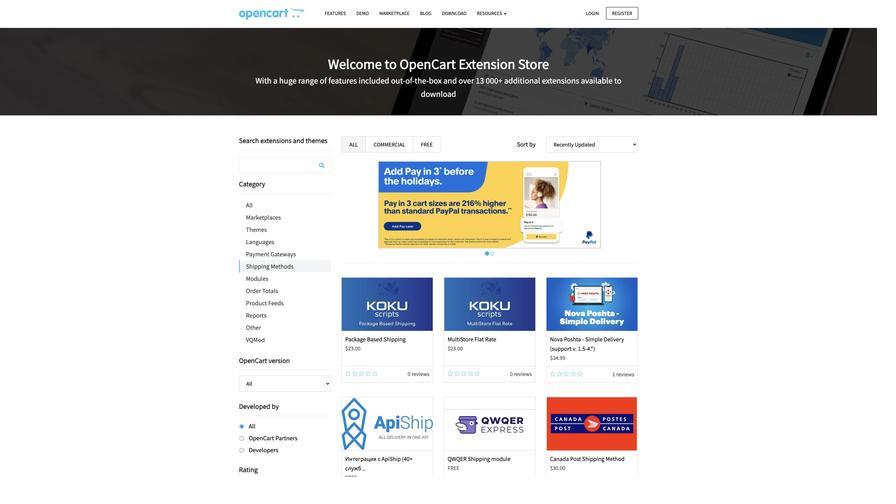 Task type: vqa. For each thing, say whether or not it's contained in the screenshot.
"Other"
yes



Task type: describe. For each thing, give the bounding box(es) containing it.
marketplaces link
[[239, 212, 331, 224]]

0 reviews for package based shipping
[[408, 371, 430, 378]]

box
[[429, 75, 442, 86]]

other
[[246, 324, 261, 332]]

nova
[[550, 336, 563, 344]]

poshta
[[564, 336, 581, 344]]

package based shipping image
[[342, 278, 433, 331]]

multistore
[[448, 336, 474, 344]]

all link for marketplaces
[[239, 199, 331, 212]]

000+
[[486, 75, 503, 86]]

$34.99
[[550, 355, 566, 362]]

the-
[[415, 75, 429, 86]]

range
[[298, 75, 318, 86]]

(support
[[550, 346, 572, 353]]

qwqer shipping module image
[[445, 398, 536, 451]]

canada post shipping method link
[[550, 456, 625, 463]]

package
[[345, 336, 366, 344]]

other link
[[239, 322, 331, 334]]

multistore flat rate link
[[448, 336, 497, 344]]

nova poshta - simple delivery (support v. 1.5-4.*) image
[[547, 278, 638, 331]]

qwqer shipping module free
[[448, 456, 511, 472]]

method
[[606, 456, 625, 463]]

opencart for opencart partners
[[249, 435, 274, 443]]

search image
[[319, 163, 325, 168]]

search
[[239, 136, 259, 145]]

developers
[[249, 447, 278, 455]]

package based shipping $23.00
[[345, 336, 406, 353]]

free link
[[413, 137, 441, 153]]

opencart version
[[239, 357, 290, 365]]

интеграция с apiship (40+ служб .. image
[[342, 398, 433, 451]]

nova poshta - simple delivery (support v. 1.5-4.*) link
[[550, 336, 625, 353]]

0 horizontal spatial and
[[293, 136, 304, 145]]

служб
[[345, 465, 361, 473]]

интеграция
[[345, 456, 377, 463]]

gateways
[[271, 251, 296, 259]]

rating
[[239, 466, 258, 475]]

qwqer shipping module link
[[448, 456, 511, 463]]

nova poshta - simple delivery (support v. 1.5-4.*) $34.99
[[550, 336, 625, 362]]

welcome
[[328, 55, 382, 73]]

0 for shipping
[[408, 371, 411, 378]]

payment
[[246, 251, 270, 259]]

resources
[[477, 10, 503, 16]]

(40+
[[402, 456, 413, 463]]

$23.00 for multistore
[[448, 346, 463, 353]]

marketplace link
[[374, 7, 415, 20]]

canada
[[550, 456, 569, 463]]

features
[[329, 75, 357, 86]]

order
[[246, 287, 261, 295]]

0 for rate
[[510, 371, 513, 378]]

sort
[[517, 141, 528, 149]]

over
[[459, 75, 474, 86]]

order totals link
[[239, 285, 331, 297]]

included
[[359, 75, 390, 86]]

-
[[583, 336, 584, 344]]

developed by
[[239, 403, 279, 411]]

languages
[[246, 238, 274, 246]]

additional
[[505, 75, 541, 86]]

version
[[269, 357, 290, 365]]

available
[[581, 75, 613, 86]]

multistore flat rate $23.00
[[448, 336, 497, 353]]

and inside welcome to opencart extension store with a huge range of features included out-of-the-box and over 13 000+ additional extensions available to download
[[444, 75, 457, 86]]

reviews for nova poshta - simple delivery (support v. 1.5-4.*)
[[617, 371, 635, 378]]

blog
[[420, 10, 432, 16]]

13
[[476, 75, 484, 86]]

search extensions and themes
[[239, 136, 328, 145]]

0 reviews for multistore flat rate
[[510, 371, 532, 378]]

features link
[[320, 7, 351, 20]]

1
[[613, 371, 616, 378]]

shipping inside canada post shipping method $30.00
[[583, 456, 605, 463]]

v.
[[573, 346, 577, 353]]

download link
[[437, 7, 472, 20]]

shipping down payment
[[246, 263, 270, 271]]

partners
[[276, 435, 298, 443]]

a
[[273, 75, 278, 86]]

login link
[[580, 7, 605, 20]]

payment gateways link
[[239, 248, 331, 261]]

payment gateways
[[246, 251, 296, 259]]

themes
[[306, 136, 328, 145]]

opencart inside welcome to opencart extension store with a huge range of features included out-of-the-box and over 13 000+ additional extensions available to download
[[400, 55, 456, 73]]

product feeds
[[246, 300, 284, 308]]

register
[[612, 10, 633, 16]]

marketplaces
[[246, 214, 281, 222]]

product
[[246, 300, 267, 308]]

product feeds link
[[239, 297, 331, 310]]

1.5-
[[578, 346, 588, 353]]

by for developed by
[[272, 403, 279, 411]]



Task type: locate. For each thing, give the bounding box(es) containing it.
1 horizontal spatial 0
[[510, 371, 513, 378]]

1 horizontal spatial all link
[[342, 137, 366, 153]]

reports link
[[239, 310, 331, 322]]

shipping right based at the left bottom
[[384, 336, 406, 344]]

package based shipping link
[[345, 336, 406, 344]]

0 vertical spatial all link
[[342, 137, 366, 153]]

1 horizontal spatial to
[[615, 75, 622, 86]]

by right developed
[[272, 403, 279, 411]]

0 horizontal spatial all link
[[239, 199, 331, 212]]

reviews for multistore flat rate
[[514, 371, 532, 378]]

1 horizontal spatial by
[[530, 141, 536, 149]]

интеграция с apiship (40+ служб .. link
[[345, 456, 413, 473]]

extensions inside welcome to opencart extension store with a huge range of features included out-of-the-box and over 13 000+ additional extensions available to download
[[542, 75, 580, 86]]

$23.00 inside package based shipping $23.00
[[345, 346, 361, 353]]

multistore flat rate image
[[445, 278, 536, 331]]

0 vertical spatial to
[[385, 55, 397, 73]]

commercial link
[[366, 137, 414, 153]]

$23.00
[[345, 346, 361, 353], [448, 346, 463, 353]]

star light o image
[[345, 371, 351, 377], [352, 371, 358, 377], [372, 371, 378, 377], [468, 371, 474, 377], [475, 371, 480, 377], [550, 372, 556, 377], [557, 372, 563, 377], [571, 372, 576, 377], [577, 372, 583, 377]]

с
[[378, 456, 381, 463]]

extension
[[459, 55, 516, 73]]

1 horizontal spatial reviews
[[514, 371, 532, 378]]

all for commercial
[[350, 141, 358, 148]]

1 vertical spatial all
[[246, 201, 253, 210]]

all for marketplaces
[[246, 201, 253, 210]]

extensions down store
[[542, 75, 580, 86]]

simple
[[586, 336, 603, 344]]

free
[[448, 465, 460, 472]]

demo link
[[351, 7, 374, 20]]

2 vertical spatial all
[[249, 423, 256, 431]]

apiship
[[382, 456, 401, 463]]

delivery
[[604, 336, 625, 344]]

feeds
[[268, 300, 284, 308]]

1 vertical spatial by
[[272, 403, 279, 411]]

0 vertical spatial extensions
[[542, 75, 580, 86]]

with
[[256, 75, 272, 86]]

all link
[[342, 137, 366, 153], [239, 199, 331, 212]]

0 horizontal spatial by
[[272, 403, 279, 411]]

reports
[[246, 312, 267, 320]]

opencart
[[400, 55, 456, 73], [239, 357, 267, 365], [249, 435, 274, 443]]

0 horizontal spatial to
[[385, 55, 397, 73]]

0 vertical spatial all
[[350, 141, 358, 148]]

star light o image
[[359, 371, 365, 377], [366, 371, 371, 377], [448, 371, 454, 377], [455, 371, 460, 377], [461, 371, 467, 377], [564, 372, 569, 377]]

opencart for opencart version
[[239, 357, 267, 365]]

1 vertical spatial all link
[[239, 199, 331, 212]]

commercial
[[374, 141, 405, 148]]

$23.00 inside multistore flat rate $23.00
[[448, 346, 463, 353]]

0 vertical spatial and
[[444, 75, 457, 86]]

canada post shipping method image
[[547, 398, 638, 451]]

download
[[421, 89, 457, 100]]

$23.00 for package
[[345, 346, 361, 353]]

..
[[363, 465, 366, 473]]

blog link
[[415, 7, 437, 20]]

modules
[[246, 275, 268, 283]]

by for sort by
[[530, 141, 536, 149]]

opencart down the vqmod
[[239, 357, 267, 365]]

languages link
[[239, 236, 331, 248]]

all
[[350, 141, 358, 148], [246, 201, 253, 210], [249, 423, 256, 431]]

1 vertical spatial opencart
[[239, 357, 267, 365]]

1 horizontal spatial and
[[444, 75, 457, 86]]

out-
[[391, 75, 406, 86]]

4.*)
[[588, 346, 596, 353]]

opencart up the-
[[400, 55, 456, 73]]

canada post shipping method $30.00
[[550, 456, 625, 472]]

welcome to opencart extension store with a huge range of features included out-of-the-box and over 13 000+ additional extensions available to download
[[256, 55, 622, 100]]

sort by
[[517, 141, 536, 149]]

to up out-
[[385, 55, 397, 73]]

download
[[442, 10, 467, 16]]

0 vertical spatial opencart
[[400, 55, 456, 73]]

0 horizontal spatial $23.00
[[345, 346, 361, 353]]

$23.00 down the "package"
[[345, 346, 361, 353]]

store
[[518, 55, 549, 73]]

extensions right search
[[261, 136, 292, 145]]

methods
[[271, 263, 294, 271]]

shipping right post
[[583, 456, 605, 463]]

0 vertical spatial by
[[530, 141, 536, 149]]

demo
[[357, 10, 369, 16]]

shipping right qwqer
[[468, 456, 490, 463]]

2 $23.00 from the left
[[448, 346, 463, 353]]

developed
[[239, 403, 271, 411]]

huge
[[279, 75, 297, 86]]

None radio
[[239, 449, 244, 453]]

opencart up developers
[[249, 435, 274, 443]]

extensions
[[542, 75, 580, 86], [261, 136, 292, 145]]

shipping inside qwqer shipping module free
[[468, 456, 490, 463]]

features
[[325, 10, 346, 16]]

based
[[367, 336, 383, 344]]

1 horizontal spatial 0 reviews
[[510, 371, 532, 378]]

2 0 from the left
[[510, 371, 513, 378]]

by right 'sort'
[[530, 141, 536, 149]]

vqmod
[[246, 336, 265, 344]]

0 horizontal spatial reviews
[[412, 371, 430, 378]]

qwqer
[[448, 456, 467, 463]]

1 $23.00 from the left
[[345, 346, 361, 353]]

resources link
[[472, 7, 512, 20]]

by
[[530, 141, 536, 149], [272, 403, 279, 411]]

order totals
[[246, 287, 278, 295]]

1 horizontal spatial extensions
[[542, 75, 580, 86]]

None radio
[[239, 425, 244, 430], [239, 437, 244, 441], [239, 425, 244, 430], [239, 437, 244, 441]]

интеграция с apiship (40+ служб ..
[[345, 456, 413, 473]]

1 vertical spatial to
[[615, 75, 622, 86]]

paypal payment gateway image
[[378, 161, 602, 249]]

0 horizontal spatial 0 reviews
[[408, 371, 430, 378]]

1 vertical spatial extensions
[[261, 136, 292, 145]]

1 reviews
[[613, 371, 635, 378]]

post
[[571, 456, 581, 463]]

and left themes
[[293, 136, 304, 145]]

$23.00 down multistore at the bottom of the page
[[448, 346, 463, 353]]

0 horizontal spatial 0
[[408, 371, 411, 378]]

1 0 from the left
[[408, 371, 411, 378]]

1 horizontal spatial $23.00
[[448, 346, 463, 353]]

2 horizontal spatial reviews
[[617, 371, 635, 378]]

reviews
[[412, 371, 430, 378], [514, 371, 532, 378], [617, 371, 635, 378]]

opencart shipping extensions image
[[239, 7, 304, 20]]

reviews for package based shipping
[[412, 371, 430, 378]]

0 reviews
[[408, 371, 430, 378], [510, 371, 532, 378]]

shipping
[[246, 263, 270, 271], [384, 336, 406, 344], [468, 456, 490, 463], [583, 456, 605, 463]]

and right box
[[444, 75, 457, 86]]

0
[[408, 371, 411, 378], [510, 371, 513, 378]]

themes link
[[239, 224, 331, 236]]

opencart partners
[[249, 435, 298, 443]]

2 vertical spatial opencart
[[249, 435, 274, 443]]

free
[[421, 141, 433, 148]]

rate
[[485, 336, 497, 344]]

to right available on the right of page
[[615, 75, 622, 86]]

shipping inside package based shipping $23.00
[[384, 336, 406, 344]]

and
[[444, 75, 457, 86], [293, 136, 304, 145]]

None text field
[[239, 158, 331, 173]]

themes
[[246, 226, 267, 234]]

1 vertical spatial and
[[293, 136, 304, 145]]

to
[[385, 55, 397, 73], [615, 75, 622, 86]]

$30.00
[[550, 465, 566, 472]]

0 horizontal spatial extensions
[[261, 136, 292, 145]]

totals
[[263, 287, 278, 295]]

1 0 reviews from the left
[[408, 371, 430, 378]]

shipping methods link
[[240, 261, 331, 273]]

module
[[492, 456, 511, 463]]

flat
[[475, 336, 484, 344]]

all link for commercial
[[342, 137, 366, 153]]

2 0 reviews from the left
[[510, 371, 532, 378]]



